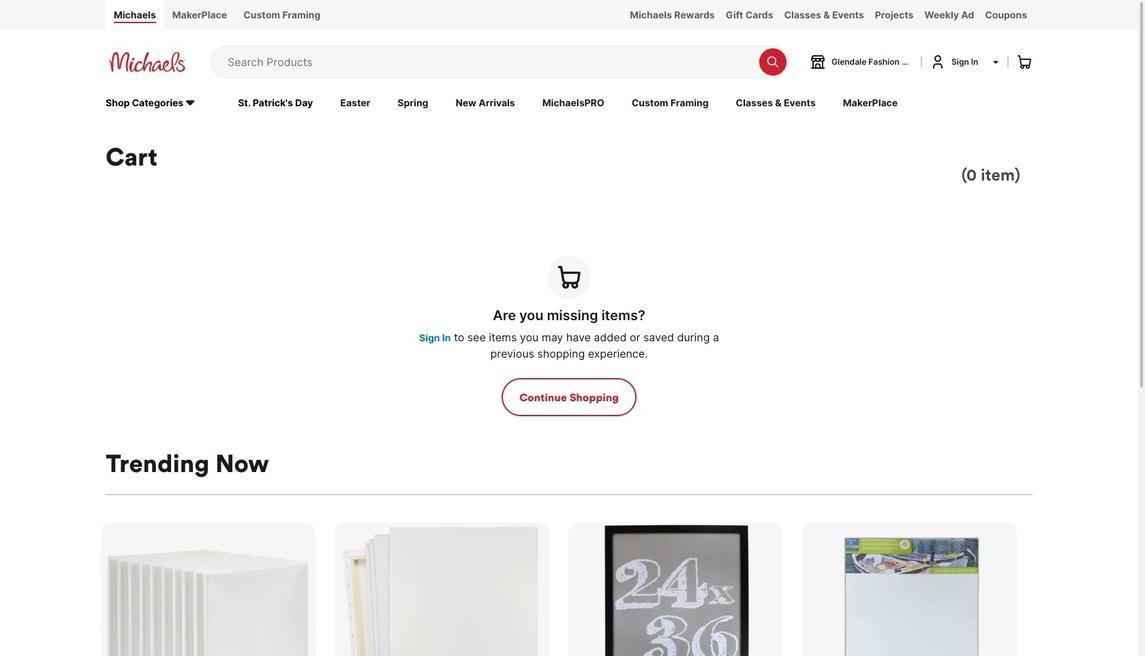 Task type: vqa. For each thing, say whether or not it's contained in the screenshot.
plcc card logo in the top left of the page
no



Task type: describe. For each thing, give the bounding box(es) containing it.
Search Input field
[[228, 46, 753, 78]]

black belmont frame by studio décor® image
[[569, 523, 783, 657]]

shoppingcart image
[[556, 264, 583, 291]]

10 pack 8" x 10" super value canvas by artist's loft® necessities™ image
[[101, 523, 316, 657]]



Task type: locate. For each thing, give the bounding box(es) containing it.
5 pack 16" x 20" super value canvas by artist's loft® necessities™ image
[[335, 523, 550, 657]]

level 3 gallery wrapped heavy duty canvas by artist's loft® image
[[802, 523, 1017, 657]]

shopping cart icon header image
[[1017, 54, 1033, 70]]

search button image
[[766, 55, 780, 69]]



